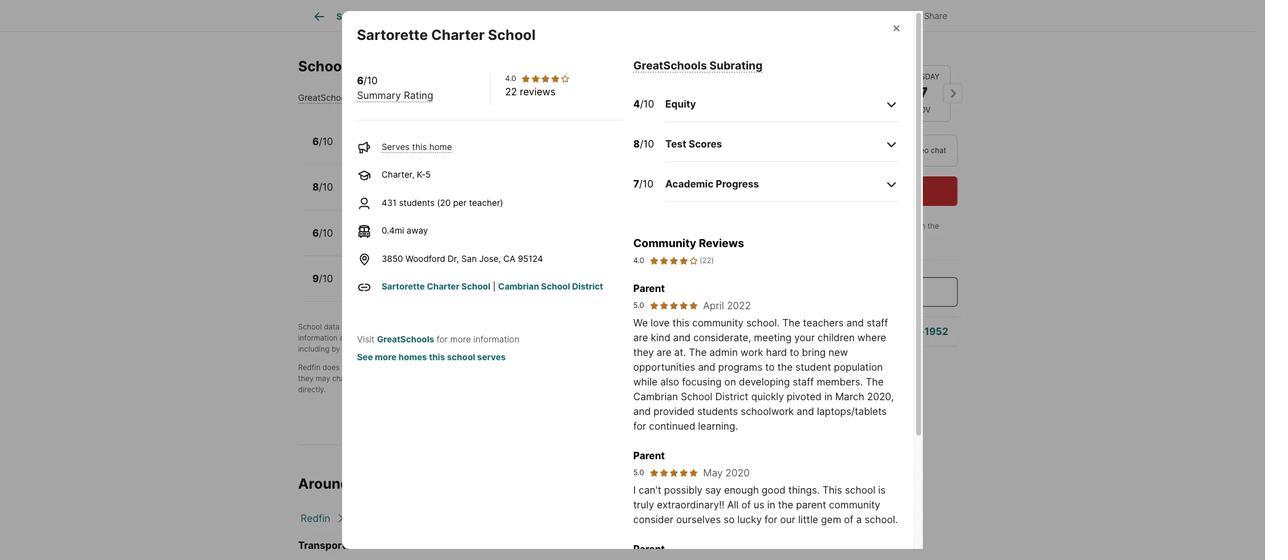 Task type: describe. For each thing, give the bounding box(es) containing it.
sartorette for sartorette charter school | cambrian school district
[[382, 282, 425, 292]]

endorse
[[355, 364, 384, 373]]

to up the developing
[[766, 361, 775, 373]]

meeting
[[754, 332, 792, 344]]

the inside i can't possibly say enough good things. this school is truly extraordinary!! all of us in the parent community consider ourselves so lucky for our little gem of a school.
[[778, 499, 794, 511]]

5 inside sartorette charter school charter, k-5 • serves this home • 0.4mi
[[391, 144, 396, 154]]

5.0 for i
[[634, 469, 644, 478]]

renters
[[644, 323, 669, 332]]

1 horizontal spatial staff
[[867, 317, 888, 329]]

history
[[594, 11, 622, 22]]

sartorette for sartorette charter school charter, k-5 • serves this home • 0.4mi
[[347, 130, 396, 142]]

0 horizontal spatial not
[[342, 364, 353, 373]]

this down see more homes this school serves link
[[433, 364, 445, 373]]

hard
[[766, 347, 787, 359]]

student
[[796, 361, 831, 373]]

0 vertical spatial schools
[[652, 334, 679, 343]]

0 vertical spatial cambrian
[[498, 282, 539, 292]]

visit
[[357, 334, 375, 345]]

3850 woodford dr, san jose, ca 95124
[[382, 254, 543, 264]]

community reviews
[[634, 237, 744, 250]]

8 /10 inside sartorette charter school dialog
[[634, 138, 654, 150]]

as inside school service boundaries are intended to be used as a reference only; they may change and are not
[[671, 364, 679, 373]]

ca
[[504, 254, 516, 264]]

visiting
[[397, 345, 421, 354]]

0 vertical spatial for
[[437, 334, 448, 345]]

is inside i can't possibly say enough good things. this school is truly extraordinary!! all of us in the parent community consider ourselves so lucky for our little gem of a school.
[[879, 485, 886, 497]]

to inside school service boundaries are intended to be used as a reference only; they may change and are not
[[632, 364, 639, 373]]

children
[[818, 332, 855, 344]]

1 vertical spatial staff
[[793, 376, 814, 388]]

and down while
[[634, 406, 651, 418]]

and up redfin does not endorse or guarantee this information.
[[382, 345, 395, 354]]

developing
[[739, 376, 790, 388]]

• down steam
[[393, 190, 398, 200]]

ourselves
[[677, 514, 721, 526]]

share
[[924, 11, 948, 21]]

steindorf
[[347, 176, 392, 188]]

parent for can't
[[634, 450, 665, 462]]

rating 5.0 out of 5 element for this
[[649, 301, 699, 311]]

0 vertical spatial rating 4.0 out of 5 element
[[521, 74, 570, 84]]

9-
[[377, 281, 386, 292]]

cambrian inside we love this community school. the teachers and staff are kind and considerate, meeting your children where they are at. the admin work hard to bring new opportunities and programs to the student population while also focusing on developing staff members. the cambrian school district quickly pivoted in march 2020, and provided students schoolwork and laptops/tablets for continued learning.
[[634, 391, 678, 403]]

to
[[499, 375, 507, 384]]

serves inside sartorette charter school dialog
[[382, 142, 410, 152]]

(20
[[437, 198, 451, 208]]

home inside branham high school public, 9-12 • serves this home • 1.1mi
[[453, 281, 475, 292]]

sartorette charter school link
[[382, 282, 491, 292]]

1 horizontal spatial by
[[382, 323, 391, 332]]

9
[[312, 273, 319, 285]]

(408) 762-1952
[[872, 326, 949, 338]]

0 horizontal spatial students
[[399, 198, 435, 208]]

equity button
[[666, 87, 899, 122]]

schedule
[[828, 185, 873, 197]]

programs
[[719, 361, 763, 373]]

rating inside 6 /10 summary rating
[[404, 89, 433, 101]]

serves this home
[[382, 142, 452, 152]]

property details tab
[[446, 2, 538, 31]]

431
[[382, 198, 397, 208]]

branham high school public, 9-12 • serves this home • 1.1mi
[[347, 268, 504, 292]]

extraordinary!!
[[657, 499, 725, 511]]

does
[[323, 364, 340, 373]]

8 inside steindorf steam school public, k-8 • nearby school • 0.3mi
[[385, 190, 390, 200]]

95124 inside sartorette charter school dialog
[[518, 254, 543, 264]]

parent
[[796, 499, 827, 511]]

learning.
[[698, 421, 738, 433]]

opportunities
[[634, 361, 696, 373]]

3850
[[382, 254, 403, 264]]

0 horizontal spatial of
[[742, 499, 751, 511]]

school. inside we love this community school. the teachers and staff are kind and considerate, meeting your children where they are at. the admin work hard to bring new opportunities and programs to the student population while also focusing on developing staff members. the cambrian school district quickly pivoted in march 2020, and provided students schoolwork and laptops/tablets for continued learning.
[[747, 317, 780, 329]]

sartorette charter school
[[357, 26, 536, 43]]

1 vertical spatial rating 4.0 out of 5 element
[[649, 256, 699, 267]]

, a nonprofit organization. redfin recommends buyers and renters use greatschools information and ratings as a
[[298, 323, 732, 343]]

charter, inside price charter middle school charter, 6-8 • serves this home • 0.8mi
[[347, 235, 380, 246]]

high
[[392, 268, 415, 280]]

summary rating link
[[357, 89, 433, 101]]

0 vertical spatial more
[[450, 334, 471, 345]]

lucky
[[738, 514, 762, 526]]

9 /10
[[312, 273, 333, 285]]

teacher)
[[469, 198, 503, 208]]

• left "1.1mi"
[[478, 281, 483, 292]]

/10 inside 6 /10 summary rating
[[364, 75, 378, 87]]

serves this home link
[[382, 142, 452, 152]]

desired
[[624, 334, 650, 343]]

ask a question
[[778, 326, 849, 338]]

students inside we love this community school. the teachers and staff are kind and considerate, meeting your children where they are at. the admin work hard to bring new opportunities and programs to the student population while also focusing on developing staff members. the cambrian school district quickly pivoted in march 2020, and provided students schoolwork and laptops/tablets for continued learning.
[[698, 406, 738, 418]]

0 vertical spatial the
[[783, 317, 801, 329]]

the inside the in the last 30 days
[[928, 222, 939, 231]]

• up charter, k-5
[[399, 144, 403, 154]]

intended
[[599, 364, 629, 373]]

pivoted
[[787, 391, 822, 403]]

and up where at the bottom of the page
[[847, 317, 864, 329]]

school. inside i can't possibly say enough good things. this school is truly extraordinary!! all of us in the parent community consider ourselves so lucky for our little gem of a school.
[[865, 514, 898, 526]]

/10 left branham
[[319, 273, 333, 285]]

steam
[[395, 176, 425, 188]]

8 inside price charter middle school charter, 6-8 • serves this home • 0.8mi
[[392, 235, 397, 246]]

school inside sartorette charter school charter, k-5 • serves this home • 0.4mi
[[438, 130, 471, 142]]

investigation
[[513, 334, 557, 343]]

2022
[[727, 300, 751, 312]]

teachers
[[803, 317, 844, 329]]

to inside "guaranteed to be accurate. to verify school enrollment eligibility, contact the school district directly."
[[444, 375, 451, 384]]

charter, inside sartorette charter school dialog
[[382, 170, 415, 180]]

and up contacting
[[340, 334, 353, 343]]

0 vertical spatial 4.0
[[505, 74, 516, 83]]

for inside i can't possibly say enough good things. this school is truly extraordinary!! all of us in the parent community consider ourselves so lucky for our little gem of a school.
[[765, 514, 778, 526]]

6 /10 for sartorette
[[312, 136, 333, 148]]

|
[[493, 282, 496, 292]]

bring
[[802, 347, 826, 359]]

serves inside price charter middle school charter, 6-8 • serves this home • 0.8mi
[[407, 235, 435, 246]]

community inside we love this community school. the teachers and staff are kind and considerate, meeting your children where they are at. the admin work hard to bring new opportunities and programs to the student population while also focusing on developing staff members. the cambrian school district quickly pivoted in march 2020, and provided students schoolwork and laptops/tablets for continued learning.
[[693, 317, 744, 329]]

7 inside tuesday 7 nov
[[917, 83, 928, 104]]

a right ask
[[799, 326, 804, 338]]

22 reviews
[[505, 86, 556, 98]]

1 vertical spatial or
[[386, 364, 393, 373]]

public, for branham high school
[[347, 281, 374, 292]]

and down pivoted
[[797, 406, 814, 418]]

1 horizontal spatial 95124
[[896, 222, 918, 231]]

only;
[[723, 364, 739, 373]]

rating 5.0 out of 5 element for possibly
[[649, 469, 699, 478]]

a left first
[[391, 334, 395, 343]]

to inside first step, and conduct their own investigation to determine their desired schools or school districts, including by contacting and visiting the schools themselves.
[[560, 334, 567, 343]]

per
[[453, 198, 467, 208]]

/10 left the 'equity' at the top of the page
[[640, 98, 655, 110]]

can't
[[639, 485, 662, 497]]

(408) 762-1952 link
[[872, 326, 949, 338]]

0.3mi
[[469, 190, 491, 200]]

population
[[834, 361, 883, 373]]

data
[[324, 323, 340, 332]]

0 vertical spatial is
[[342, 323, 347, 332]]

away
[[407, 226, 428, 236]]

see more homes this school serves
[[357, 352, 506, 363]]

1.1mi
[[485, 281, 504, 292]]

are up opportunities
[[657, 347, 672, 359]]

1 vertical spatial more
[[375, 352, 397, 363]]

parent for love
[[634, 283, 665, 295]]

not inside school service boundaries are intended to be used as a reference only; they may change and are not
[[389, 375, 400, 384]]

dr,
[[448, 254, 459, 264]]

property details
[[459, 11, 524, 22]]

school service boundaries are intended to be used as a reference only; they may change and are not
[[298, 364, 739, 384]]

1 their from the left
[[478, 334, 494, 343]]

love
[[651, 317, 670, 329]]

reference
[[687, 364, 721, 373]]

• left 0.8mi
[[480, 235, 484, 246]]

greatschools subrating link
[[634, 59, 763, 72]]

a right , at the left bottom of page
[[444, 323, 448, 332]]

change
[[332, 375, 358, 384]]

• up the 0.3mi
[[479, 144, 484, 154]]

this down visit greatschools for more information
[[429, 352, 445, 363]]

0 horizontal spatial district
[[572, 282, 603, 292]]

all
[[728, 499, 739, 511]]

school down opportunities
[[672, 375, 695, 384]]

at.
[[674, 347, 686, 359]]

this inside we love this community school. the teachers and staff are kind and considerate, meeting your children where they are at. the admin work hard to bring new opportunities and programs to the student population while also focusing on developing staff members. the cambrian school district quickly pivoted in march 2020, and provided students schoolwork and laptops/tablets for continued learning.
[[673, 317, 690, 329]]

• right 12 on the bottom left
[[397, 281, 402, 292]]

kind
[[651, 332, 671, 344]]

3 parent from the top
[[634, 544, 665, 556]]

on
[[725, 376, 736, 388]]

tour
[[880, 146, 896, 155]]

i
[[634, 485, 636, 497]]

academic progress
[[666, 178, 759, 190]]

1 horizontal spatial 4.0
[[634, 257, 645, 265]]

a inside i can't possibly say enough good things. this school is truly extraordinary!! all of us in the parent community consider ourselves so lucky for our little gem of a school.
[[857, 514, 862, 526]]

1 vertical spatial schools
[[437, 345, 464, 354]]

favorite
[[783, 11, 815, 21]]

scores
[[689, 138, 722, 150]]

4 /10
[[634, 98, 655, 110]]

30
[[808, 233, 818, 242]]

school inside i can't possibly say enough good things. this school is truly extraordinary!! all of us in the parent community consider ourselves so lucky for our little gem of a school.
[[845, 485, 876, 497]]

this inside branham high school public, 9-12 • serves this home • 1.1mi
[[435, 281, 450, 292]]

charter for sartorette charter school
[[431, 26, 485, 43]]

own
[[496, 334, 511, 343]]

this up charter, k-5
[[412, 142, 427, 152]]

schools inside tab
[[650, 11, 684, 22]]

2 their from the left
[[606, 334, 622, 343]]

school inside branham high school public, 9-12 • serves this home • 1.1mi
[[417, 268, 450, 280]]

school inside school service boundaries are intended to be used as a reference only; they may change and are not
[[491, 364, 515, 373]]

eligibility,
[[595, 375, 628, 384]]

ratings
[[355, 334, 379, 343]]

0.4mi inside sartorette charter school dialog
[[382, 226, 404, 236]]



Task type: locate. For each thing, give the bounding box(es) containing it.
more down nonprofit
[[450, 334, 471, 345]]

overview
[[394, 11, 432, 22]]

1 5.0 from the top
[[634, 301, 644, 310]]

share button
[[897, 3, 958, 28]]

4
[[634, 98, 640, 110]]

serves inside branham high school public, 9-12 • serves this home • 1.1mi
[[405, 281, 433, 292]]

charter, up steindorf
[[347, 144, 380, 154]]

•
[[399, 144, 403, 154], [479, 144, 484, 154], [393, 190, 398, 200], [461, 190, 466, 200], [399, 235, 404, 246], [480, 235, 484, 246], [397, 281, 402, 292], [478, 281, 483, 292]]

charter for sartorette charter school charter, k-5 • serves this home • 0.4mi
[[399, 130, 436, 142]]

95124 right the ca
[[518, 254, 543, 264]]

provided
[[349, 323, 380, 332], [654, 406, 695, 418]]

1 vertical spatial 8 /10
[[312, 181, 333, 193]]

april 2022
[[703, 300, 751, 312]]

this right around
[[353, 476, 379, 493]]

1 horizontal spatial information
[[474, 334, 520, 345]]

charter down property
[[431, 26, 485, 43]]

1 vertical spatial in
[[825, 391, 833, 403]]

be inside school service boundaries are intended to be used as a reference only; they may change and are not
[[641, 364, 650, 373]]

parent down consider
[[634, 544, 665, 556]]

and down , at the left bottom of page
[[433, 334, 446, 343]]

1 vertical spatial 4.0
[[634, 257, 645, 265]]

1 vertical spatial by
[[332, 345, 340, 354]]

tab list containing search
[[298, 0, 707, 31]]

guaranteed to be accurate. to verify school enrollment eligibility, contact the school district directly.
[[298, 375, 721, 395]]

test
[[666, 138, 687, 150]]

provided inside we love this community school. the teachers and staff are kind and considerate, meeting your children where they are at. the admin work hard to bring new opportunities and programs to the student population while also focusing on developing staff members. the cambrian school district quickly pivoted in march 2020, and provided students schoolwork and laptops/tablets for continued learning.
[[654, 406, 695, 418]]

in inside the in the last 30 days
[[920, 222, 926, 231]]

0 vertical spatial k-
[[382, 144, 391, 154]]

in inside i can't possibly say enough good things. this school is truly extraordinary!! all of us in the parent community consider ourselves so lucky for our little gem of a school.
[[768, 499, 776, 511]]

home inside sartorette charter school charter, k-5 • serves this home • 0.4mi
[[454, 144, 476, 154]]

tab list
[[298, 0, 707, 31]]

1 vertical spatial is
[[879, 485, 886, 497]]

this inside price charter middle school charter, 6-8 • serves this home • 0.8mi
[[437, 235, 452, 246]]

public, inside branham high school public, 9-12 • serves this home • 1.1mi
[[347, 281, 374, 292]]

visit greatschools for more information
[[357, 334, 520, 345]]

considerate,
[[694, 332, 751, 344]]

greatschools subrating
[[634, 59, 763, 72]]

little
[[799, 514, 819, 526]]

2 5.0 from the top
[[634, 469, 644, 478]]

0 vertical spatial 8 /10
[[634, 138, 654, 150]]

not down redfin does not endorse or guarantee this information.
[[389, 375, 400, 384]]

and down endorse
[[360, 375, 373, 384]]

0 vertical spatial 7
[[917, 83, 928, 104]]

1 horizontal spatial 0.4mi
[[486, 144, 509, 154]]

for down , at the left bottom of page
[[437, 334, 448, 345]]

ave
[[465, 540, 484, 552]]

1 vertical spatial provided
[[654, 406, 695, 418]]

may
[[703, 467, 723, 479]]

recommends
[[556, 323, 601, 332]]

school
[[488, 26, 536, 43], [438, 130, 471, 142], [428, 176, 461, 188], [449, 222, 482, 234], [417, 268, 450, 280], [462, 282, 491, 292], [541, 282, 570, 292], [298, 323, 322, 332], [491, 364, 515, 373], [681, 391, 713, 403]]

charter, down the price at the left of page
[[347, 235, 380, 246]]

to
[[560, 334, 567, 343], [790, 347, 800, 359], [766, 361, 775, 373], [632, 364, 639, 373], [444, 375, 451, 384]]

2020
[[726, 467, 750, 479]]

2 rating 5.0 out of 5 element from the top
[[649, 469, 699, 478]]

&
[[571, 11, 577, 22]]

8 /10
[[634, 138, 654, 150], [312, 181, 333, 193]]

1 vertical spatial parent
[[634, 450, 665, 462]]

431 students (20 per teacher)
[[382, 198, 503, 208]]

1 horizontal spatial district
[[716, 391, 749, 403]]

0 horizontal spatial 95124
[[518, 254, 543, 264]]

6 /10 for price
[[312, 227, 333, 239]]

woodford
[[406, 254, 445, 264]]

0 horizontal spatial more
[[375, 352, 397, 363]]

(408)
[[872, 326, 900, 338]]

0 vertical spatial staff
[[867, 317, 888, 329]]

k- up charter, k-5
[[382, 144, 391, 154]]

school inside steindorf steam school public, k-8 • nearby school • 0.3mi
[[432, 190, 459, 200]]

0 horizontal spatial 4.0
[[505, 74, 516, 83]]

sale & tax history tab
[[538, 2, 636, 31]]

this up steindorf steam school public, k-8 • nearby school • 0.3mi
[[436, 144, 451, 154]]

school inside steindorf steam school public, k-8 • nearby school • 0.3mi
[[428, 176, 461, 188]]

information inside sartorette charter school dialog
[[474, 334, 520, 345]]

6 /10 down greatschools summary rating
[[312, 136, 333, 148]]

directly.
[[298, 386, 326, 395]]

1 vertical spatial community
[[829, 499, 881, 511]]

4.0
[[505, 74, 516, 83], [634, 257, 645, 265]]

0 horizontal spatial for
[[437, 334, 448, 345]]

is right data
[[342, 323, 347, 332]]

6 /10 left the price at the left of page
[[312, 227, 333, 239]]

0 vertical spatial community
[[693, 317, 744, 329]]

a down at.
[[681, 364, 685, 373]]

school. up meeting
[[747, 317, 780, 329]]

school inside we love this community school. the teachers and staff are kind and considerate, meeting your children where they are at. the admin work hard to bring new opportunities and programs to the student population while also focusing on developing staff members. the cambrian school district quickly pivoted in march 2020, and provided students schoolwork and laptops/tablets for continued learning.
[[681, 391, 713, 403]]

1 6 /10 from the top
[[312, 136, 333, 148]]

5 right steam
[[426, 170, 431, 180]]

may
[[316, 375, 330, 384]]

0 vertical spatial of
[[742, 499, 751, 511]]

2 vertical spatial 6
[[312, 227, 319, 239]]

public, down branham
[[347, 281, 374, 292]]

1 vertical spatial rating 5.0 out of 5 element
[[649, 469, 699, 478]]

6 /10
[[312, 136, 333, 148], [312, 227, 333, 239]]

sartorette charter school element
[[357, 11, 551, 44]]

staff
[[867, 317, 888, 329], [793, 376, 814, 388]]

k- inside sartorette charter school charter, k-5 • serves this home • 0.4mi
[[382, 144, 391, 154]]

option
[[765, 135, 855, 167]]

8 up 3850
[[392, 235, 397, 246]]

5.0 up we
[[634, 301, 644, 310]]

schools tab
[[636, 2, 697, 31]]

as inside ', a nonprofit organization. redfin recommends buyers and renters use greatschools information and ratings as a'
[[381, 334, 389, 343]]

public, inside steindorf steam school public, k-8 • nearby school • 0.3mi
[[347, 190, 374, 200]]

8 inside sartorette charter school dialog
[[634, 138, 640, 150]]

1 vertical spatial of
[[844, 514, 854, 526]]

is
[[342, 323, 347, 332], [879, 485, 886, 497]]

0 vertical spatial public,
[[347, 190, 374, 200]]

are
[[634, 332, 648, 344], [657, 347, 672, 359], [585, 364, 597, 373], [375, 375, 386, 384]]

tour
[[875, 185, 895, 197]]

equity
[[666, 98, 696, 110]]

1 vertical spatial public,
[[347, 281, 374, 292]]

provided up "ratings"
[[349, 323, 380, 332]]

to down recommends
[[560, 334, 567, 343]]

2 vertical spatial parent
[[634, 544, 665, 556]]

0 horizontal spatial their
[[478, 334, 494, 343]]

1 horizontal spatial of
[[844, 514, 854, 526]]

sartorette inside sartorette charter school charter, k-5 • serves this home • 0.4mi
[[347, 130, 396, 142]]

sartorette charter school dialog
[[342, 11, 923, 561]]

1 horizontal spatial 7
[[917, 83, 928, 104]]

1 horizontal spatial provided
[[654, 406, 695, 418]]

while
[[634, 376, 658, 388]]

1 vertical spatial schools
[[298, 58, 354, 75]]

1 vertical spatial the
[[689, 347, 707, 359]]

charter down dr,
[[427, 282, 460, 292]]

the up 2020,
[[866, 376, 884, 388]]

may 2020
[[703, 467, 750, 479]]

redfin for redfin does not endorse or guarantee this information.
[[298, 364, 321, 373]]

0 horizontal spatial by
[[332, 345, 340, 354]]

public, down steindorf
[[347, 190, 374, 200]]

this inside sartorette charter school charter, k-5 • serves this home • 0.4mi
[[436, 144, 451, 154]]

sartorette down overview
[[357, 26, 428, 43]]

district down on
[[716, 391, 749, 403]]

their up 'themselves.'
[[478, 334, 494, 343]]

1 vertical spatial school.
[[865, 514, 898, 526]]

6 for price
[[312, 227, 319, 239]]

/10 left steindorf
[[319, 181, 333, 193]]

academic progress button
[[666, 167, 899, 202]]

0.8mi
[[487, 235, 509, 246]]

a right gem
[[857, 514, 862, 526]]

0 vertical spatial 6 /10
[[312, 136, 333, 148]]

redfin up transportation
[[301, 513, 330, 525]]

sartorette down greatschools summary rating
[[347, 130, 396, 142]]

k- down steindorf
[[377, 190, 385, 200]]

in inside we love this community school. the teachers and staff are kind and considerate, meeting your children where they are at. the admin work hard to bring new opportunities and programs to the student population while also focusing on developing staff members. the cambrian school district quickly pivoted in march 2020, and provided students schoolwork and laptops/tablets for continued learning.
[[825, 391, 833, 403]]

also
[[661, 376, 680, 388]]

redfin up may
[[298, 364, 321, 373]]

the inside "guaranteed to be accurate. to verify school enrollment eligibility, contact the school district directly."
[[658, 375, 670, 384]]

8
[[634, 138, 640, 150], [312, 181, 319, 193], [385, 190, 390, 200], [392, 235, 397, 246]]

2 6 /10 from the top
[[312, 227, 333, 239]]

charter, k-5
[[382, 170, 431, 180]]

this down dr,
[[435, 281, 450, 292]]

i can't possibly say enough good things. this school is truly extraordinary!! all of us in the parent community consider ourselves so lucky for our little gem of a school.
[[634, 485, 898, 526]]

and inside school service boundaries are intended to be used as a reference only; they may change and are not
[[360, 375, 373, 384]]

0 vertical spatial not
[[342, 364, 353, 373]]

community inside i can't possibly say enough good things. this school is truly extraordinary!! all of us in the parent community consider ourselves so lucky for our little gem of a school.
[[829, 499, 881, 511]]

7 inside sartorette charter school dialog
[[634, 178, 639, 190]]

1 public, from the top
[[347, 190, 374, 200]]

and up desired
[[629, 323, 642, 332]]

they inside we love this community school. the teachers and staff are kind and considerate, meeting your children where they are at. the admin work hard to bring new opportunities and programs to the student population while also focusing on developing staff members. the cambrian school district quickly pivoted in march 2020, and provided students schoolwork and laptops/tablets for continued learning.
[[634, 347, 654, 359]]

or inside first step, and conduct their own investigation to determine their desired schools or school districts, including by contacting and visiting the schools themselves.
[[681, 334, 688, 343]]

1 vertical spatial 6 /10
[[312, 227, 333, 239]]

details
[[497, 11, 524, 22]]

rating 4.0 out of 5 element up reviews
[[521, 74, 570, 84]]

things.
[[789, 485, 820, 497]]

your
[[795, 332, 815, 344]]

of left us
[[742, 499, 751, 511]]

1 vertical spatial 6
[[312, 136, 319, 148]]

be inside "guaranteed to be accurate. to verify school enrollment eligibility, contact the school district directly."
[[453, 375, 462, 384]]

8 /10 left steindorf
[[312, 181, 333, 193]]

0 vertical spatial rating 5.0 out of 5 element
[[649, 301, 699, 311]]

0.4mi inside sartorette charter school charter, k-5 • serves this home • 0.4mi
[[486, 144, 509, 154]]

1 horizontal spatial they
[[634, 347, 654, 359]]

a inside school service boundaries are intended to be used as a reference only; they may change and are not
[[681, 364, 685, 373]]

8 down steindorf
[[385, 190, 390, 200]]

chat
[[931, 146, 947, 155]]

0 horizontal spatial be
[[453, 375, 462, 384]]

transportation near 1757 hillsdale ave
[[298, 540, 484, 552]]

0 horizontal spatial is
[[342, 323, 347, 332]]

tax
[[579, 11, 592, 22]]

school inside first step, and conduct their own investigation to determine their desired schools or school districts, including by contacting and visiting the schools themselves.
[[690, 334, 713, 343]]

greatschools link
[[377, 334, 434, 345]]

as right "ratings"
[[381, 334, 389, 343]]

0 vertical spatial redfin
[[531, 323, 553, 332]]

6 for sartorette
[[312, 136, 319, 148]]

home inside price charter middle school charter, 6-8 • serves this home • 0.8mi
[[454, 235, 477, 246]]

and up the district
[[698, 361, 716, 373]]

1 rating 5.0 out of 5 element from the top
[[649, 301, 699, 311]]

1 vertical spatial cambrian
[[634, 391, 678, 403]]

1 vertical spatial charter,
[[382, 170, 415, 180]]

students
[[399, 198, 435, 208], [698, 406, 738, 418]]

schedule tour button
[[765, 177, 958, 206]]

staff up pivoted
[[793, 376, 814, 388]]

0 vertical spatial 5.0
[[634, 301, 644, 310]]

information up 'themselves.'
[[474, 334, 520, 345]]

buyers
[[603, 323, 627, 332]]

6 inside 6 /10 summary rating
[[357, 75, 364, 87]]

cambrian school district link
[[498, 282, 603, 292]]

districts,
[[715, 334, 745, 343]]

8 /10 left test
[[634, 138, 654, 150]]

next image
[[943, 84, 963, 103]]

staff up where at the bottom of the page
[[867, 317, 888, 329]]

test scores button
[[666, 127, 899, 162]]

1 horizontal spatial in
[[825, 391, 833, 403]]

the inside we love this community school. the teachers and staff are kind and considerate, meeting your children where they are at. the admin work hard to bring new opportunities and programs to the student population while also focusing on developing staff members. the cambrian school district quickly pivoted in march 2020, and provided students schoolwork and laptops/tablets for continued learning.
[[778, 361, 793, 373]]

1 vertical spatial they
[[298, 375, 314, 384]]

school data is provided by greatschools
[[298, 323, 440, 332]]

greatschools inside ', a nonprofit organization. redfin recommends buyers and renters use greatschools information and ratings as a'
[[685, 323, 732, 332]]

5.0 up the i
[[634, 469, 644, 478]]

parent up the can't
[[634, 450, 665, 462]]

k- for charter
[[382, 144, 391, 154]]

charter inside sartorette charter school charter, k-5 • serves this home • 0.4mi
[[399, 130, 436, 142]]

8 left steindorf
[[312, 181, 319, 193]]

12
[[386, 281, 395, 292]]

1 horizontal spatial be
[[641, 364, 650, 373]]

1 vertical spatial 0.4mi
[[382, 226, 404, 236]]

5 up charter, k-5
[[391, 144, 396, 154]]

1 horizontal spatial not
[[389, 375, 400, 384]]

this down middle
[[437, 235, 452, 246]]

schools up greatschools summary rating link
[[298, 58, 354, 75]]

cambrian down while
[[634, 391, 678, 403]]

• left the 0.3mi
[[461, 190, 466, 200]]

charter inside price charter middle school charter, 6-8 • serves this home • 0.8mi
[[374, 222, 411, 234]]

1 horizontal spatial 5
[[426, 170, 431, 180]]

2 parent from the top
[[634, 450, 665, 462]]

overview tab
[[380, 2, 446, 31]]

they up directly.
[[298, 375, 314, 384]]

rating
[[404, 89, 433, 101], [396, 93, 422, 103]]

greatschools summary rating
[[298, 93, 422, 103]]

sartorette for sartorette charter school
[[357, 26, 428, 43]]

are up enrollment
[[585, 364, 597, 373]]

reviews
[[520, 86, 556, 98]]

academic
[[666, 178, 714, 190]]

1 horizontal spatial more
[[450, 334, 471, 345]]

1 horizontal spatial rating 4.0 out of 5 element
[[649, 256, 699, 267]]

1 horizontal spatial cambrian
[[634, 391, 678, 403]]

the up reference
[[689, 347, 707, 359]]

hillsdale
[[422, 540, 463, 552]]

2 horizontal spatial the
[[866, 376, 884, 388]]

/10 left test
[[640, 138, 654, 150]]

ask a question link
[[778, 326, 849, 338]]

0 horizontal spatial provided
[[349, 323, 380, 332]]

serves inside sartorette charter school charter, k-5 • serves this home • 0.4mi
[[406, 144, 434, 154]]

school up admin
[[690, 334, 713, 343]]

• right 6-
[[399, 235, 404, 246]]

charter for price charter middle school charter, 6-8 • serves this home • 0.8mi
[[374, 222, 411, 234]]

k- for steam
[[377, 190, 385, 200]]

accurate.
[[464, 375, 497, 384]]

serves
[[382, 142, 410, 152], [406, 144, 434, 154], [407, 235, 435, 246], [405, 281, 433, 292]]

None button
[[773, 65, 829, 122], [834, 65, 890, 122], [895, 65, 951, 122], [773, 65, 829, 122], [834, 65, 890, 122], [895, 65, 951, 122]]

1 information from the left
[[298, 334, 338, 343]]

0 horizontal spatial the
[[689, 347, 707, 359]]

out
[[867, 11, 881, 21]]

2 vertical spatial in
[[768, 499, 776, 511]]

including
[[298, 345, 330, 354]]

0.4mi away
[[382, 226, 428, 236]]

the up your
[[783, 317, 801, 329]]

by inside first step, and conduct their own investigation to determine their desired schools or school districts, including by contacting and visiting the schools themselves.
[[332, 345, 340, 354]]

2 public, from the top
[[347, 281, 374, 292]]

information inside ', a nonprofit organization. redfin recommends buyers and renters use greatschools information and ratings as a'
[[298, 334, 338, 343]]

0 vertical spatial 6
[[357, 75, 364, 87]]

1 vertical spatial district
[[716, 391, 749, 403]]

district inside we love this community school. the teachers and staff are kind and considerate, meeting your children where they are at. the admin work hard to bring new opportunities and programs to the student population while also focusing on developing staff members. the cambrian school district quickly pivoted in march 2020, and provided students schoolwork and laptops/tablets for continued learning.
[[716, 391, 749, 403]]

1952
[[925, 326, 949, 338]]

the inside first step, and conduct their own investigation to determine their desired schools or school districts, including by contacting and visiting the schools themselves.
[[423, 345, 435, 354]]

0 horizontal spatial community
[[693, 317, 744, 329]]

1 horizontal spatial schools
[[650, 11, 684, 22]]

0 horizontal spatial cambrian
[[498, 282, 539, 292]]

1 horizontal spatial school.
[[865, 514, 898, 526]]

1 parent from the top
[[634, 283, 665, 295]]

2 information from the left
[[474, 334, 520, 345]]

guarantee
[[395, 364, 431, 373]]

by up does
[[332, 345, 340, 354]]

0.4mi left the away
[[382, 226, 404, 236]]

school right nearby
[[432, 190, 459, 200]]

this
[[823, 485, 843, 497]]

jose,
[[479, 254, 501, 264]]

k- inside steindorf steam school public, k-8 • nearby school • 0.3mi
[[377, 190, 385, 200]]

use
[[671, 323, 683, 332]]

/10 left academic
[[639, 178, 654, 190]]

charter for sartorette charter school | cambrian school district
[[427, 282, 460, 292]]

1 vertical spatial 95124
[[518, 254, 543, 264]]

0 horizontal spatial 8 /10
[[312, 181, 333, 193]]

0 vertical spatial by
[[382, 323, 391, 332]]

to down information.
[[444, 375, 451, 384]]

themselves.
[[466, 345, 508, 354]]

this right love
[[673, 317, 690, 329]]

2 vertical spatial for
[[765, 514, 778, 526]]

0 vertical spatial or
[[681, 334, 688, 343]]

0 vertical spatial school.
[[747, 317, 780, 329]]

redfin for redfin
[[301, 513, 330, 525]]

5 inside sartorette charter school dialog
[[426, 170, 431, 180]]

school inside price charter middle school charter, 6-8 • serves this home • 0.8mi
[[449, 222, 482, 234]]

0 vertical spatial as
[[381, 334, 389, 343]]

0 horizontal spatial staff
[[793, 376, 814, 388]]

1 vertical spatial for
[[634, 421, 646, 433]]

rating 5.0 out of 5 element
[[649, 301, 699, 311], [649, 469, 699, 478]]

they down desired
[[634, 347, 654, 359]]

school right the "this"
[[845, 485, 876, 497]]

0 horizontal spatial school.
[[747, 317, 780, 329]]

0 horizontal spatial as
[[381, 334, 389, 343]]

are down endorse
[[375, 375, 386, 384]]

0 vertical spatial 0.4mi
[[486, 144, 509, 154]]

charter up 6-
[[374, 222, 411, 234]]

charter
[[431, 26, 485, 43], [399, 130, 436, 142], [374, 222, 411, 234], [427, 282, 460, 292]]

and up at.
[[673, 332, 691, 344]]

school up information.
[[447, 352, 475, 363]]

1 vertical spatial students
[[698, 406, 738, 418]]

community
[[634, 237, 697, 250]]

home inside sartorette charter school dialog
[[429, 142, 452, 152]]

k- inside sartorette charter school dialog
[[417, 170, 426, 180]]

0 vertical spatial they
[[634, 347, 654, 359]]

redfin inside ', a nonprofit organization. redfin recommends buyers and renters use greatschools information and ratings as a'
[[531, 323, 553, 332]]

branham
[[347, 268, 390, 280]]

0 vertical spatial 95124
[[896, 222, 918, 231]]

for inside we love this community school. the teachers and staff are kind and considerate, meeting your children where they are at. the admin work hard to bring new opportunities and programs to the student population while also focusing on developing staff members. the cambrian school district quickly pivoted in march 2020, and provided students schoolwork and laptops/tablets for continued learning.
[[634, 421, 646, 433]]

students up learning. in the bottom right of the page
[[698, 406, 738, 418]]

rating 4.0 out of 5 element
[[521, 74, 570, 84], [649, 256, 699, 267]]

/10 left the price at the left of page
[[319, 227, 333, 239]]

0 vertical spatial district
[[572, 282, 603, 292]]

public, for steindorf steam school
[[347, 190, 374, 200]]

1 horizontal spatial is
[[879, 485, 886, 497]]

are down we
[[634, 332, 648, 344]]

or right endorse
[[386, 364, 393, 373]]

possibly
[[664, 485, 703, 497]]

they inside school service boundaries are intended to be used as a reference only; they may change and are not
[[298, 375, 314, 384]]

0 vertical spatial provided
[[349, 323, 380, 332]]

or down use
[[681, 334, 688, 343]]

5.0 for we
[[634, 301, 644, 310]]

price
[[347, 222, 372, 234]]

around
[[298, 476, 350, 493]]

2 vertical spatial the
[[866, 376, 884, 388]]

rating 5.0 out of 5 element up possibly
[[649, 469, 699, 478]]

of right gem
[[844, 514, 854, 526]]

tour via video chat list box
[[765, 135, 958, 167]]

school down 'service'
[[531, 375, 554, 384]]

favorite button
[[755, 3, 825, 28]]

to down your
[[790, 347, 800, 359]]

be up contact
[[641, 364, 650, 373]]

summary inside 6 /10 summary rating
[[357, 89, 401, 101]]

for left our at the bottom right
[[765, 514, 778, 526]]

2 vertical spatial sartorette
[[382, 282, 425, 292]]

0 vertical spatial be
[[641, 364, 650, 373]]

/10 down greatschools summary rating
[[319, 136, 333, 148]]

charter, inside sartorette charter school charter, k-5 • serves this home • 0.4mi
[[347, 144, 380, 154]]

sartorette down high
[[382, 282, 425, 292]]

laptops/tablets
[[817, 406, 887, 418]]

0 horizontal spatial schools
[[298, 58, 354, 75]]

1 vertical spatial not
[[389, 375, 400, 384]]

95124 down schedule tour button
[[896, 222, 918, 231]]



Task type: vqa. For each thing, say whether or not it's contained in the screenshot.


